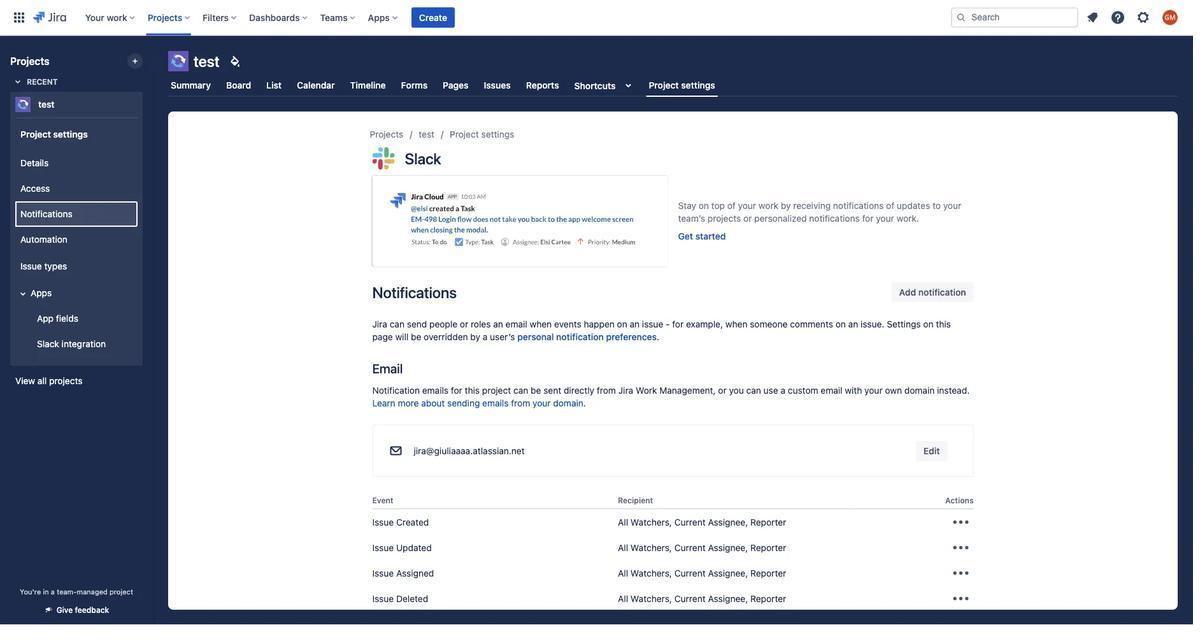 Task type: locate. For each thing, give the bounding box(es) containing it.
settings inside group
[[53, 129, 88, 139]]

expand image
[[15, 286, 31, 302]]

test right projects link at left top
[[419, 129, 435, 140]]

4 all watchers, current assignee, reporter from the top
[[618, 594, 787, 604]]

2 horizontal spatial an
[[849, 319, 859, 329]]

jira image
[[33, 10, 66, 25], [33, 10, 66, 25]]

0 horizontal spatial .
[[584, 398, 586, 408]]

can left sent on the left of page
[[514, 385, 529, 396]]

slack integration
[[37, 339, 106, 349]]

by
[[781, 201, 791, 211], [471, 331, 481, 342]]

personal notification preferences link
[[518, 330, 657, 343]]

work up personalized
[[759, 201, 779, 211]]

issue left updated
[[373, 543, 394, 553]]

2 when from the left
[[726, 319, 748, 329]]

an
[[494, 319, 503, 329], [630, 319, 640, 329], [849, 319, 859, 329]]

on inside stay on top of your work by receiving notifications of updates to your team's projects or personalized notifications for your work.
[[699, 201, 709, 211]]

receiving
[[794, 201, 831, 211]]

from right sending
[[511, 398, 531, 408]]

2 all watchers, current assignee, reporter from the top
[[618, 543, 787, 553]]

all for updated
[[618, 543, 629, 553]]

projects
[[148, 12, 182, 23], [10, 55, 49, 67], [370, 129, 404, 140]]

0 vertical spatial project
[[482, 385, 511, 396]]

example,
[[687, 319, 724, 329]]

projects up slack logo
[[370, 129, 404, 140]]

projects down top
[[708, 213, 742, 224]]

issue created
[[373, 517, 429, 528]]

4 assignee, from the top
[[708, 594, 748, 604]]

apps right teams dropdown button
[[368, 12, 390, 23]]

more
[[398, 398, 419, 408]]

project up details
[[20, 129, 51, 139]]

project settings link
[[450, 127, 515, 142]]

1 horizontal spatial for
[[673, 319, 684, 329]]

4 current from the top
[[675, 594, 706, 604]]

apps up app
[[31, 288, 52, 298]]

4 reporter from the top
[[751, 594, 787, 604]]

1 horizontal spatial project
[[482, 385, 511, 396]]

a right in
[[51, 588, 55, 596]]

1 horizontal spatial be
[[531, 385, 541, 396]]

reporter for issue assigned
[[751, 568, 787, 579]]

test left set background color image
[[194, 52, 220, 70]]

1 horizontal spatial settings
[[482, 129, 515, 140]]

an left issue.
[[849, 319, 859, 329]]

on up preferences
[[617, 319, 628, 329]]

issue types link
[[15, 252, 138, 280]]

0 vertical spatial from
[[597, 385, 616, 396]]

apps inside dropdown button
[[368, 12, 390, 23]]

from
[[597, 385, 616, 396], [511, 398, 531, 408]]

when up personal
[[530, 319, 552, 329]]

for left work.
[[863, 213, 874, 224]]

assignee,
[[708, 517, 748, 528], [708, 543, 748, 553], [708, 568, 748, 579], [708, 594, 748, 604]]

project inside notification emails for this project can be sent directly from jira work management, or you can use a custom email with your own domain instead. learn more about sending emails from your domain .
[[482, 385, 511, 396]]

app
[[37, 313, 54, 324]]

1 horizontal spatial a
[[483, 331, 488, 342]]

all watchers, current assignee, reporter for issue created
[[618, 517, 787, 528]]

a inside notification emails for this project can be sent directly from jira work management, or you can use a custom email with your own domain instead. learn more about sending emails from your domain .
[[781, 385, 786, 396]]

0 horizontal spatial when
[[530, 319, 552, 329]]

1 horizontal spatial slack
[[405, 149, 441, 167]]

project for project settings link
[[450, 129, 479, 140]]

issue for issue updated
[[373, 543, 394, 553]]

pages
[[443, 80, 469, 91]]

notifications up automation
[[20, 209, 72, 219]]

can up will
[[390, 319, 405, 329]]

apps
[[368, 12, 390, 23], [31, 288, 52, 298]]

projects up the collapse recent projects icon
[[10, 55, 49, 67]]

current for issue created
[[675, 517, 706, 528]]

an up user's
[[494, 319, 503, 329]]

0 horizontal spatial work
[[107, 12, 127, 23]]

1 horizontal spatial domain
[[905, 385, 935, 396]]

2 horizontal spatial settings
[[682, 80, 716, 90]]

deleted
[[396, 594, 428, 604]]

be
[[411, 331, 422, 342], [531, 385, 541, 396]]

issue left the deleted
[[373, 594, 394, 604]]

calendar
[[297, 80, 335, 91]]

custom
[[788, 385, 819, 396]]

2 horizontal spatial a
[[781, 385, 786, 396]]

shortcuts button
[[572, 74, 639, 97]]

1 vertical spatial .
[[584, 398, 586, 408]]

0 vertical spatial or
[[744, 213, 752, 224]]

for right -
[[673, 319, 684, 329]]

actions
[[946, 496, 974, 505]]

issue down event on the left bottom of page
[[373, 517, 394, 528]]

shortcuts
[[575, 80, 616, 91]]

sending
[[448, 398, 480, 408]]

settings image
[[1137, 10, 1152, 25]]

your
[[85, 12, 104, 23]]

1 horizontal spatial jira
[[619, 385, 634, 396]]

1 current from the top
[[675, 517, 706, 528]]

0 vertical spatial apps
[[368, 12, 390, 23]]

add notification button
[[892, 282, 974, 302]]

4 all from the top
[[618, 594, 629, 604]]

1 vertical spatial slack
[[37, 339, 59, 349]]

1 vertical spatial for
[[673, 319, 684, 329]]

group
[[13, 117, 138, 365], [13, 147, 138, 361]]

or inside notification emails for this project can be sent directly from jira work management, or you can use a custom email with your own domain instead. learn more about sending emails from your domain .
[[719, 385, 727, 396]]

fields
[[56, 313, 78, 324]]

of right top
[[728, 201, 736, 211]]

0 vertical spatial a
[[483, 331, 488, 342]]

email inside jira can send people or roles an email when events happen on an issue - for example, when someone comments on an issue. settings on this page will be overridden by a user's
[[506, 319, 528, 329]]

0 vertical spatial test link
[[10, 92, 138, 117]]

project
[[649, 80, 679, 90], [20, 129, 51, 139], [450, 129, 479, 140]]

notifications
[[20, 209, 72, 219], [373, 283, 457, 301]]

timeline link
[[348, 74, 389, 97]]

0 horizontal spatial project
[[20, 129, 51, 139]]

settings for project settings link
[[482, 129, 515, 140]]

of left updates
[[887, 201, 895, 211]]

create
[[419, 12, 447, 23]]

2 group from the top
[[13, 147, 138, 361]]

2 an from the left
[[630, 319, 640, 329]]

email up user's
[[506, 319, 528, 329]]

work inside stay on top of your work by receiving notifications of updates to your team's projects or personalized notifications for your work.
[[759, 201, 779, 211]]

project settings
[[649, 80, 716, 90], [20, 129, 88, 139], [450, 129, 515, 140]]

project up learn more about sending emails from your domain button
[[482, 385, 511, 396]]

teams
[[320, 12, 348, 23]]

3 current from the top
[[675, 568, 706, 579]]

. down directly
[[584, 398, 586, 408]]

project right shortcuts dropdown button
[[649, 80, 679, 90]]

settings inside project settings link
[[482, 129, 515, 140]]

1 horizontal spatial an
[[630, 319, 640, 329]]

email left with
[[821, 385, 843, 396]]

notifications down "receiving"
[[810, 213, 860, 224]]

a down roles
[[483, 331, 488, 342]]

notification right the "add" at the right of page
[[919, 287, 967, 297]]

test down recent
[[38, 99, 55, 110]]

edit
[[924, 446, 941, 456]]

notification
[[373, 385, 420, 396]]

on
[[699, 201, 709, 211], [617, 319, 628, 329], [836, 319, 846, 329], [924, 319, 934, 329]]

watchers, for issue deleted
[[631, 594, 672, 604]]

recipient
[[618, 496, 654, 505]]

projects
[[708, 213, 742, 224], [49, 376, 83, 386]]

4 watchers, from the top
[[631, 594, 672, 604]]

banner
[[0, 0, 1194, 36]]

project settings inside group
[[20, 129, 88, 139]]

all for assigned
[[618, 568, 629, 579]]

by down roles
[[471, 331, 481, 342]]

dashboards
[[249, 12, 300, 23]]

1 group from the top
[[13, 117, 138, 365]]

user's
[[490, 331, 515, 342]]

learn more about sending emails from your domain button
[[373, 397, 584, 410]]

will
[[396, 331, 409, 342]]

3 all watchers, current assignee, reporter from the top
[[618, 568, 787, 579]]

1 horizontal spatial projects
[[148, 12, 182, 23]]

sidebar navigation image
[[139, 51, 167, 76]]

0 horizontal spatial project settings
[[20, 129, 88, 139]]

types
[[44, 261, 67, 272]]

watchers, for issue created
[[631, 517, 672, 528]]

2 watchers, from the top
[[631, 543, 672, 553]]

issue
[[20, 261, 42, 272], [373, 517, 394, 528], [373, 543, 394, 553], [373, 568, 394, 579], [373, 594, 394, 604]]

3 notification actions image from the top
[[951, 589, 972, 609]]

1 vertical spatial a
[[781, 385, 786, 396]]

this down add notification button on the top of page
[[937, 319, 952, 329]]

filters
[[203, 12, 229, 23]]

3 assignee, from the top
[[708, 568, 748, 579]]

forms link
[[399, 74, 430, 97]]

0 horizontal spatial test
[[38, 99, 55, 110]]

jira left "work"
[[619, 385, 634, 396]]

work
[[636, 385, 657, 396]]

0 horizontal spatial emails
[[422, 385, 449, 396]]

or left personalized
[[744, 213, 752, 224]]

dashboards button
[[245, 7, 313, 28]]

personal notification preferences .
[[518, 331, 660, 342]]

projects up sidebar navigation image
[[148, 12, 182, 23]]

your
[[739, 201, 757, 211], [944, 201, 962, 211], [877, 213, 895, 224], [865, 385, 883, 396], [533, 398, 551, 408]]

0 vertical spatial this
[[937, 319, 952, 329]]

1 vertical spatial notifications
[[810, 213, 860, 224]]

2 notification actions image from the top
[[951, 563, 972, 584]]

1 vertical spatial email
[[821, 385, 843, 396]]

group containing details
[[13, 147, 138, 361]]

1 horizontal spatial test link
[[419, 127, 435, 142]]

notification actions image
[[951, 512, 972, 533], [951, 563, 972, 584], [951, 589, 972, 609]]

0 horizontal spatial notification
[[557, 331, 604, 342]]

2 vertical spatial projects
[[370, 129, 404, 140]]

on right settings
[[924, 319, 934, 329]]

projects right all
[[49, 376, 83, 386]]

2 horizontal spatial project settings
[[649, 80, 716, 90]]

1 watchers, from the top
[[631, 517, 672, 528]]

notifications inside group
[[20, 209, 72, 219]]

all watchers, current assignee, reporter for issue deleted
[[618, 594, 787, 604]]

sent
[[544, 385, 562, 396]]

get started link
[[679, 230, 726, 243]]

current for issue assigned
[[675, 568, 706, 579]]

domain right own
[[905, 385, 935, 396]]

0 horizontal spatial apps
[[31, 288, 52, 298]]

all
[[618, 517, 629, 528], [618, 543, 629, 553], [618, 568, 629, 579], [618, 594, 629, 604]]

when
[[530, 319, 552, 329], [726, 319, 748, 329]]

search image
[[957, 12, 967, 23]]

0 horizontal spatial or
[[460, 319, 469, 329]]

all for created
[[618, 517, 629, 528]]

your down sent on the left of page
[[533, 398, 551, 408]]

2 reporter from the top
[[751, 543, 787, 553]]

apps inside button
[[31, 288, 52, 298]]

0 vertical spatial email
[[506, 319, 528, 329]]

jira up page
[[373, 319, 388, 329]]

1 horizontal spatial notifications
[[373, 283, 457, 301]]

preferences
[[607, 331, 657, 342]]

timeline
[[350, 80, 386, 91]]

watchers,
[[631, 517, 672, 528], [631, 543, 672, 553], [631, 568, 672, 579], [631, 594, 672, 604]]

appswitcher icon image
[[11, 10, 27, 25]]

1 vertical spatial notification actions image
[[951, 563, 972, 584]]

1 vertical spatial this
[[465, 385, 480, 396]]

emails
[[422, 385, 449, 396], [483, 398, 509, 408]]

reports link
[[524, 74, 562, 97]]

1 horizontal spatial .
[[657, 331, 660, 342]]

stay on top of your work by receiving notifications of updates to your team's projects or personalized notifications for your work.
[[679, 201, 962, 224]]

when right 'example,'
[[726, 319, 748, 329]]

2 vertical spatial or
[[719, 385, 727, 396]]

for up sending
[[451, 385, 463, 396]]

0 horizontal spatial a
[[51, 588, 55, 596]]

notification actions image for deleted
[[951, 589, 972, 609]]

project inside group
[[20, 129, 51, 139]]

1 vertical spatial projects
[[49, 376, 83, 386]]

0 horizontal spatial can
[[390, 319, 405, 329]]

by inside stay on top of your work by receiving notifications of updates to your team's projects or personalized notifications for your work.
[[781, 201, 791, 211]]

current for issue deleted
[[675, 594, 706, 604]]

2 of from the left
[[887, 201, 895, 211]]

issue inside group
[[20, 261, 42, 272]]

tab list
[[161, 74, 1186, 97]]

0 vertical spatial jira
[[373, 319, 388, 329]]

0 horizontal spatial be
[[411, 331, 422, 342]]

0 horizontal spatial settings
[[53, 129, 88, 139]]

notification down events
[[557, 331, 604, 342]]

this inside jira can send people or roles an email when events happen on an issue - for example, when someone comments on an issue. settings on this page will be overridden by a user's
[[937, 319, 952, 329]]

1 horizontal spatial project
[[450, 129, 479, 140]]

0 horizontal spatial jira
[[373, 319, 388, 329]]

1 vertical spatial notification
[[557, 331, 604, 342]]

assignee, for issue updated
[[708, 543, 748, 553]]

for inside notification emails for this project can be sent directly from jira work management, or you can use a custom email with your own domain instead. learn more about sending emails from your domain .
[[451, 385, 463, 396]]

notifications up send
[[373, 283, 457, 301]]

test link down recent
[[10, 92, 138, 117]]

test link
[[10, 92, 138, 117], [419, 127, 435, 142]]

can left use
[[747, 385, 762, 396]]

assignee, for issue deleted
[[708, 594, 748, 604]]

or inside stay on top of your work by receiving notifications of updates to your team's projects or personalized notifications for your work.
[[744, 213, 752, 224]]

add
[[900, 287, 917, 297]]

reporter
[[751, 517, 787, 528], [751, 543, 787, 553], [751, 568, 787, 579], [751, 594, 787, 604]]

jira
[[373, 319, 388, 329], [619, 385, 634, 396]]

0 horizontal spatial an
[[494, 319, 503, 329]]

or left roles
[[460, 319, 469, 329]]

can inside jira can send people or roles an email when events happen on an issue - for example, when someone comments on an issue. settings on this page will be overridden by a user's
[[390, 319, 405, 329]]

0 horizontal spatial email
[[506, 319, 528, 329]]

. inside notification emails for this project can be sent directly from jira work management, or you can use a custom email with your own domain instead. learn more about sending emails from your domain .
[[584, 398, 586, 408]]

1 reporter from the top
[[751, 517, 787, 528]]

notifications image
[[1086, 10, 1101, 25]]

view
[[15, 376, 35, 386]]

slack right slack logo
[[405, 149, 441, 167]]

notification actions image
[[951, 538, 972, 558]]

1 horizontal spatial or
[[719, 385, 727, 396]]

issue for issue types
[[20, 261, 42, 272]]

2 vertical spatial test
[[419, 129, 435, 140]]

0 horizontal spatial notifications
[[20, 209, 72, 219]]

3 all from the top
[[618, 568, 629, 579]]

1 horizontal spatial when
[[726, 319, 748, 329]]

0 vertical spatial notification
[[919, 287, 967, 297]]

3 reporter from the top
[[751, 568, 787, 579]]

0 horizontal spatial test link
[[10, 92, 138, 117]]

work right your
[[107, 12, 127, 23]]

project right the managed
[[110, 588, 133, 596]]

emails right sending
[[483, 398, 509, 408]]

settings
[[682, 80, 716, 90], [53, 129, 88, 139], [482, 129, 515, 140]]

2 horizontal spatial projects
[[370, 129, 404, 140]]

primary element
[[8, 0, 952, 35]]

project down pages link
[[450, 129, 479, 140]]

be left sent on the left of page
[[531, 385, 541, 396]]

0 vertical spatial notification actions image
[[951, 512, 972, 533]]

2 horizontal spatial test
[[419, 129, 435, 140]]

1 all from the top
[[618, 517, 629, 528]]

projects inside popup button
[[148, 12, 182, 23]]

for inside jira can send people or roles an email when events happen on an issue - for example, when someone comments on an issue. settings on this page will be overridden by a user's
[[673, 319, 684, 329]]

3 watchers, from the top
[[631, 568, 672, 579]]

2 vertical spatial for
[[451, 385, 463, 396]]

issue up the issue deleted
[[373, 568, 394, 579]]

notification inside button
[[919, 287, 967, 297]]

slack down app
[[37, 339, 59, 349]]

2 all from the top
[[618, 543, 629, 553]]

1 horizontal spatial can
[[514, 385, 529, 396]]

test link right projects link at left top
[[419, 127, 435, 142]]

0 horizontal spatial project
[[110, 588, 133, 596]]

notifications right "receiving"
[[834, 201, 884, 211]]

. down issue in the bottom of the page
[[657, 331, 660, 342]]

domain down directly
[[554, 398, 584, 408]]

or
[[744, 213, 752, 224], [460, 319, 469, 329], [719, 385, 727, 396]]

issue left types at the left of the page
[[20, 261, 42, 272]]

1 horizontal spatial projects
[[708, 213, 742, 224]]

slack for slack
[[405, 149, 441, 167]]

0 vertical spatial emails
[[422, 385, 449, 396]]

1 horizontal spatial notification
[[919, 287, 967, 297]]

slack for slack integration
[[37, 339, 59, 349]]

be inside jira can send people or roles an email when events happen on an issue - for example, when someone comments on an issue. settings on this page will be overridden by a user's
[[411, 331, 422, 342]]

1 all watchers, current assignee, reporter from the top
[[618, 517, 787, 528]]

give
[[57, 606, 73, 615]]

be down send
[[411, 331, 422, 342]]

get started
[[679, 231, 726, 242]]

issue for issue deleted
[[373, 594, 394, 604]]

all watchers, current assignee, reporter
[[618, 517, 787, 528], [618, 543, 787, 553], [618, 568, 787, 579], [618, 594, 787, 604]]

1 of from the left
[[728, 201, 736, 211]]

give feedback
[[57, 606, 109, 615]]

0 vertical spatial projects
[[148, 12, 182, 23]]

by up personalized
[[781, 201, 791, 211]]

2 current from the top
[[675, 543, 706, 553]]

from right directly
[[597, 385, 616, 396]]

1 horizontal spatial apps
[[368, 12, 390, 23]]

an up preferences
[[630, 319, 640, 329]]

1 vertical spatial project
[[110, 588, 133, 596]]

0 horizontal spatial by
[[471, 331, 481, 342]]

1 notification actions image from the top
[[951, 512, 972, 533]]

your left own
[[865, 385, 883, 396]]

1 horizontal spatial project settings
[[450, 129, 515, 140]]

0 horizontal spatial projects
[[49, 376, 83, 386]]

group containing project settings
[[13, 117, 138, 365]]

0 vertical spatial be
[[411, 331, 422, 342]]

by inside jira can send people or roles an email when events happen on an issue - for example, when someone comments on an issue. settings on this page will be overridden by a user's
[[471, 331, 481, 342]]

email
[[506, 319, 528, 329], [821, 385, 843, 396]]

0 horizontal spatial domain
[[554, 398, 584, 408]]

0 vertical spatial projects
[[708, 213, 742, 224]]

help image
[[1111, 10, 1126, 25]]

integration
[[62, 339, 106, 349]]

1 vertical spatial emails
[[483, 398, 509, 408]]

a right use
[[781, 385, 786, 396]]

Search field
[[952, 7, 1079, 28]]

2 vertical spatial notification actions image
[[951, 589, 972, 609]]

0 horizontal spatial projects
[[10, 55, 49, 67]]

2 assignee, from the top
[[708, 543, 748, 553]]

jira@giuliaaaa.atlassian.net
[[414, 446, 525, 456]]

1 assignee, from the top
[[708, 517, 748, 528]]

1 vertical spatial work
[[759, 201, 779, 211]]

1 horizontal spatial from
[[597, 385, 616, 396]]

1 vertical spatial test link
[[419, 127, 435, 142]]

0 vertical spatial by
[[781, 201, 791, 211]]

or left you
[[719, 385, 727, 396]]

1 vertical spatial from
[[511, 398, 531, 408]]

give feedback button
[[36, 600, 117, 621]]

this up learn more about sending emails from your domain button
[[465, 385, 480, 396]]

0 horizontal spatial this
[[465, 385, 480, 396]]

directly
[[564, 385, 595, 396]]

on left top
[[699, 201, 709, 211]]

0 horizontal spatial of
[[728, 201, 736, 211]]

0 horizontal spatial for
[[451, 385, 463, 396]]

1 horizontal spatial work
[[759, 201, 779, 211]]

banner containing your work
[[0, 0, 1194, 36]]

emails up the about
[[422, 385, 449, 396]]

project for group containing project settings
[[20, 129, 51, 139]]



Task type: vqa. For each thing, say whether or not it's contained in the screenshot.
group containing Project settings's Project
yes



Task type: describe. For each thing, give the bounding box(es) containing it.
notification actions image for assigned
[[951, 563, 972, 584]]

2 horizontal spatial can
[[747, 385, 762, 396]]

details
[[20, 158, 49, 168]]

a inside jira can send people or roles an email when events happen on an issue - for example, when someone comments on an issue. settings on this page will be overridden by a user's
[[483, 331, 488, 342]]

this inside notification emails for this project can be sent directly from jira work management, or you can use a custom email with your own domain instead. learn more about sending emails from your domain .
[[465, 385, 480, 396]]

2 horizontal spatial project
[[649, 80, 679, 90]]

create project image
[[130, 56, 140, 66]]

notifications link
[[15, 201, 138, 227]]

app fields
[[37, 313, 78, 324]]

your right to on the top right of the page
[[944, 201, 962, 211]]

team-
[[57, 588, 77, 596]]

calendar link
[[295, 74, 338, 97]]

app fields link
[[23, 306, 138, 331]]

your left work.
[[877, 213, 895, 224]]

personal
[[518, 331, 554, 342]]

overridden
[[424, 331, 468, 342]]

work.
[[897, 213, 920, 224]]

forms
[[401, 80, 428, 91]]

comments
[[791, 319, 834, 329]]

managed
[[77, 588, 108, 596]]

assignee, for issue assigned
[[708, 568, 748, 579]]

project settings for group containing project settings
[[20, 129, 88, 139]]

1 horizontal spatial test
[[194, 52, 220, 70]]

3 an from the left
[[849, 319, 859, 329]]

you're
[[20, 588, 41, 596]]

automation
[[20, 234, 68, 245]]

teams button
[[317, 7, 361, 28]]

for inside stay on top of your work by receiving notifications of updates to your team's projects or personalized notifications for your work.
[[863, 213, 874, 224]]

0 vertical spatial notifications
[[834, 201, 884, 211]]

1 vertical spatial notifications
[[373, 283, 457, 301]]

summary
[[171, 80, 211, 91]]

in
[[43, 588, 49, 596]]

add to starred image
[[139, 97, 154, 112]]

apps button
[[15, 280, 138, 306]]

about
[[422, 398, 445, 408]]

add notification
[[900, 287, 967, 297]]

1 vertical spatial test
[[38, 99, 55, 110]]

set background color image
[[227, 54, 243, 69]]

people
[[430, 319, 458, 329]]

jira can send people or roles an email when events happen on an issue - for example, when someone comments on an issue. settings on this page will be overridden by a user's
[[373, 319, 952, 342]]

your profile and settings image
[[1163, 10, 1179, 25]]

0 vertical spatial .
[[657, 331, 660, 342]]

jira inside notification emails for this project can be sent directly from jira work management, or you can use a custom email with your own domain instead. learn more about sending emails from your domain .
[[619, 385, 634, 396]]

projects button
[[144, 7, 195, 28]]

event
[[373, 496, 394, 505]]

pages link
[[441, 74, 471, 97]]

current for issue updated
[[675, 543, 706, 553]]

list link
[[264, 74, 284, 97]]

edit button
[[917, 441, 948, 461]]

-
[[666, 319, 670, 329]]

roles
[[471, 319, 491, 329]]

0 horizontal spatial from
[[511, 398, 531, 408]]

view all projects link
[[10, 370, 143, 393]]

1 vertical spatial domain
[[554, 398, 584, 408]]

projects for projects link at left top
[[370, 129, 404, 140]]

create button
[[412, 7, 455, 28]]

email
[[373, 361, 403, 376]]

tab list containing project settings
[[161, 74, 1186, 97]]

work inside dropdown button
[[107, 12, 127, 23]]

automation link
[[15, 227, 138, 252]]

happen
[[584, 319, 615, 329]]

instead.
[[938, 385, 970, 396]]

jira inside jira can send people or roles an email when events happen on an issue - for example, when someone comments on an issue. settings on this page will be overridden by a user's
[[373, 319, 388, 329]]

issue deleted
[[373, 594, 428, 604]]

list
[[267, 80, 282, 91]]

email icon image
[[389, 443, 404, 459]]

summary link
[[168, 74, 214, 97]]

management,
[[660, 385, 716, 396]]

projects inside stay on top of your work by receiving notifications of updates to your team's projects or personalized notifications for your work.
[[708, 213, 742, 224]]

1 when from the left
[[530, 319, 552, 329]]

you're in a team-managed project
[[20, 588, 133, 596]]

be inside notification emails for this project can be sent directly from jira work management, or you can use a custom email with your own domain instead. learn more about sending emails from your domain .
[[531, 385, 541, 396]]

collapse recent projects image
[[10, 74, 25, 89]]

1 vertical spatial projects
[[10, 55, 49, 67]]

reporter for issue created
[[751, 517, 787, 528]]

stay
[[679, 201, 697, 211]]

started
[[696, 231, 726, 242]]

slack logo image
[[373, 147, 395, 170]]

issue assigned
[[373, 568, 434, 579]]

notification for add
[[919, 287, 967, 297]]

your work button
[[81, 7, 140, 28]]

notification emails for this project can be sent directly from jira work management, or you can use a custom email with your own domain instead. learn more about sending emails from your domain .
[[373, 385, 970, 408]]

top
[[712, 201, 725, 211]]

access link
[[15, 176, 138, 201]]

learn
[[373, 398, 396, 408]]

issues link
[[482, 74, 514, 97]]

issues
[[484, 80, 511, 91]]

send
[[407, 319, 427, 329]]

issue updated
[[373, 543, 432, 553]]

project settings for project settings link
[[450, 129, 515, 140]]

slack integration link
[[23, 331, 138, 357]]

settings for group containing project settings
[[53, 129, 88, 139]]

1 an from the left
[[494, 319, 503, 329]]

assigned
[[396, 568, 434, 579]]

use
[[764, 385, 779, 396]]

on right comments
[[836, 319, 846, 329]]

projects for projects popup button
[[148, 12, 182, 23]]

all watchers, current assignee, reporter for issue assigned
[[618, 568, 787, 579]]

view all projects
[[15, 376, 83, 386]]

email inside notification emails for this project can be sent directly from jira work management, or you can use a custom email with your own domain instead. learn more about sending emails from your domain .
[[821, 385, 843, 396]]

your right top
[[739, 201, 757, 211]]

feedback
[[75, 606, 109, 615]]

2 vertical spatial a
[[51, 588, 55, 596]]

reporter for issue deleted
[[751, 594, 787, 604]]

reporter for issue updated
[[751, 543, 787, 553]]

created
[[396, 517, 429, 528]]

you
[[730, 385, 744, 396]]

assignee, for issue created
[[708, 517, 748, 528]]

0 vertical spatial domain
[[905, 385, 935, 396]]

watchers, for issue updated
[[631, 543, 672, 553]]

or inside jira can send people or roles an email when events happen on an issue - for example, when someone comments on an issue. settings on this page will be overridden by a user's
[[460, 319, 469, 329]]

settings
[[887, 319, 921, 329]]

issue
[[642, 319, 664, 329]]

notification actions image for created
[[951, 512, 972, 533]]

apps button
[[364, 7, 403, 28]]

reports
[[526, 80, 559, 91]]

get
[[679, 231, 694, 242]]

issue for issue created
[[373, 517, 394, 528]]

jira issue preview in slack image
[[373, 176, 668, 267]]

issue for issue assigned
[[373, 568, 394, 579]]

issue.
[[861, 319, 885, 329]]

team's
[[679, 213, 706, 224]]

all watchers, current assignee, reporter for issue updated
[[618, 543, 787, 553]]

watchers, for issue assigned
[[631, 568, 672, 579]]

updated
[[396, 543, 432, 553]]

all for deleted
[[618, 594, 629, 604]]

all
[[38, 376, 47, 386]]

projects link
[[370, 127, 404, 142]]

notification for personal
[[557, 331, 604, 342]]

updates
[[897, 201, 931, 211]]



